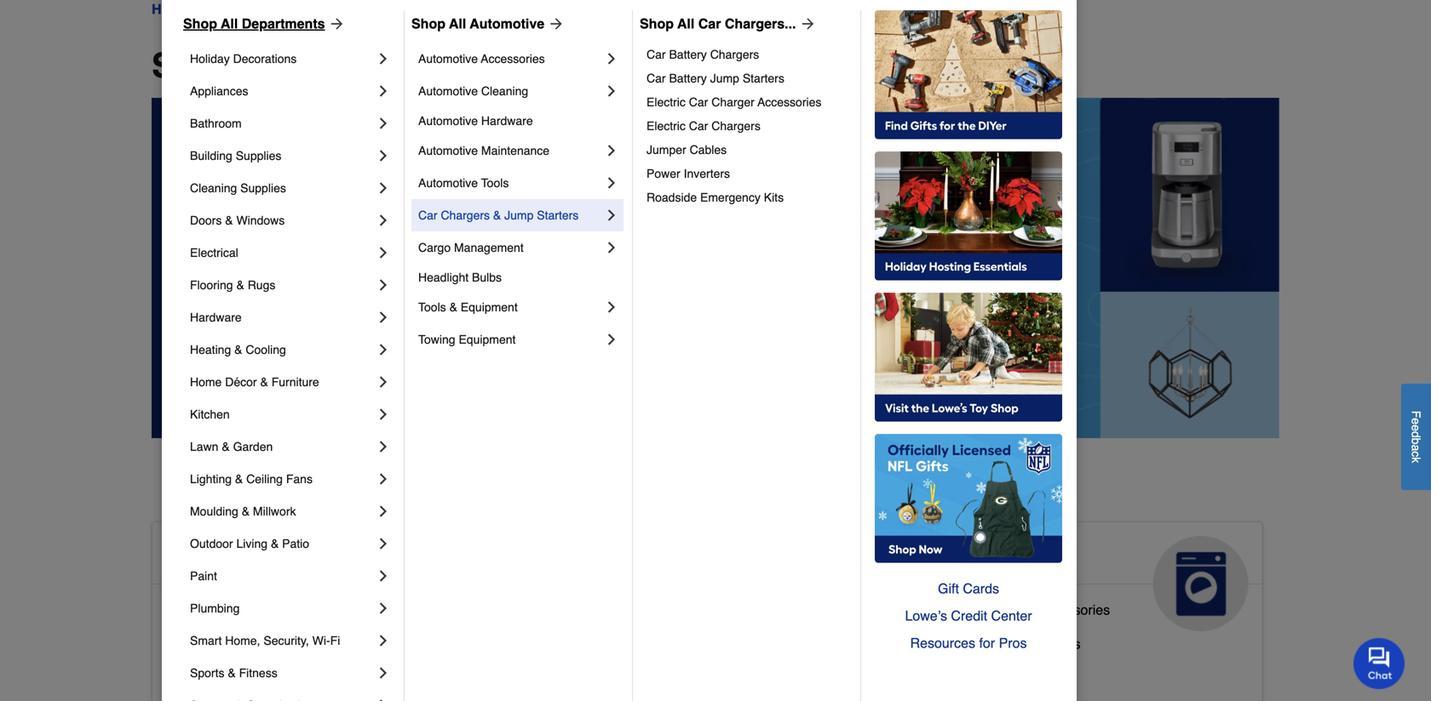 Task type: describe. For each thing, give the bounding box(es) containing it.
automotive cleaning
[[418, 84, 528, 98]]

patio
[[282, 538, 309, 551]]

car chargers & jump starters
[[418, 209, 579, 222]]

beds,
[[570, 664, 605, 680]]

fi
[[330, 635, 340, 648]]

car battery jump starters
[[647, 72, 784, 85]]

accessible bedroom link
[[166, 633, 290, 667]]

0 horizontal spatial appliances link
[[190, 75, 375, 107]]

visit the lowe's toy shop. image
[[875, 293, 1062, 423]]

accessible for accessible home
[[166, 543, 291, 571]]

bathroom link
[[190, 107, 375, 140]]

chevron right image for home décor & furniture
[[375, 374, 392, 391]]

credit
[[951, 609, 987, 624]]

animal & pet care image
[[774, 537, 869, 632]]

kits
[[764, 191, 784, 204]]

chargers inside car chargers & jump starters link
[[441, 209, 490, 222]]

beverage
[[925, 637, 984, 652]]

chevron right image for automotive maintenance
[[603, 142, 620, 159]]

rugs
[[248, 279, 275, 292]]

electrical link
[[190, 237, 375, 269]]

headlight
[[418, 271, 469, 285]]

tools & equipment link
[[418, 291, 603, 324]]

maintenance
[[481, 144, 550, 158]]

fans
[[286, 473, 313, 486]]

cards
[[963, 581, 999, 597]]

shop all departments link
[[183, 14, 345, 34]]

departments link
[[204, 0, 282, 20]]

for
[[979, 636, 995, 652]]

cooling
[[246, 343, 286, 357]]

pet beds, houses, & furniture link
[[546, 660, 730, 694]]

chevron right image for lighting & ceiling fans
[[375, 471, 392, 488]]

jumper cables link
[[647, 138, 848, 162]]

management
[[454, 241, 524, 255]]

lawn & garden link
[[190, 431, 375, 463]]

kitchen link
[[190, 399, 375, 431]]

lawn
[[190, 440, 218, 454]]

chevron right image for moulding & millwork
[[375, 503, 392, 520]]

shop all departments
[[152, 46, 506, 85]]

0 vertical spatial cleaning
[[481, 84, 528, 98]]

holiday decorations link
[[190, 43, 375, 75]]

& right houses,
[[662, 664, 671, 680]]

pet inside animal & pet care
[[656, 543, 693, 571]]

car battery chargers
[[647, 48, 759, 61]]

chargers for electric car chargers
[[712, 119, 761, 133]]

f e e d b a c k
[[1409, 411, 1423, 463]]

car battery jump starters link
[[647, 66, 848, 90]]

departments for shop
[[242, 16, 325, 32]]

jumper cables
[[647, 143, 727, 157]]

resources for pros link
[[875, 630, 1062, 658]]

building supplies
[[190, 149, 281, 163]]

lighting
[[190, 473, 232, 486]]

accessible bathroom
[[166, 603, 294, 618]]

lowe's credit center link
[[875, 603, 1062, 630]]

f e e d b a c k button
[[1401, 384, 1431, 491]]

& right doors
[[225, 214, 233, 227]]

& left 'cooling'
[[234, 343, 242, 357]]

towing
[[418, 333, 455, 347]]

& left patio
[[271, 538, 279, 551]]

lighting & ceiling fans link
[[190, 463, 375, 496]]

b
[[1409, 438, 1423, 445]]

car up electric car chargers
[[689, 95, 708, 109]]

chevron right image for flooring & rugs
[[375, 277, 392, 294]]

d
[[1409, 432, 1423, 438]]

sports
[[190, 667, 224, 681]]

jumper
[[647, 143, 686, 157]]

doors & windows
[[190, 214, 285, 227]]

f
[[1409, 411, 1423, 418]]

home link
[[152, 0, 189, 20]]

plumbing
[[190, 602, 240, 616]]

accessible for accessible bedroom
[[166, 637, 231, 652]]

chevron right image for heating & cooling
[[375, 342, 392, 359]]

outdoor living & patio link
[[190, 528, 375, 561]]

garden
[[233, 440, 273, 454]]

home décor & furniture
[[190, 376, 319, 389]]

holiday hosting essentials. image
[[875, 152, 1062, 281]]

chevron right image for plumbing
[[375, 601, 392, 618]]

0 horizontal spatial appliances
[[190, 84, 248, 98]]

shop for shop all automotive
[[411, 16, 446, 32]]

accessories inside 'automotive accessories' link
[[481, 52, 545, 66]]

power inverters link
[[647, 162, 848, 186]]

livestock
[[546, 630, 602, 646]]

1 e from the top
[[1409, 418, 1423, 425]]

chat invite button image
[[1354, 638, 1406, 690]]

plumbing link
[[190, 593, 375, 625]]

accessible for accessible bathroom
[[166, 603, 231, 618]]

bedroom
[[235, 637, 290, 652]]

automotive inside shop all automotive link
[[470, 16, 544, 32]]

security,
[[264, 635, 309, 648]]

sports & fitness
[[190, 667, 277, 681]]

cables
[[690, 143, 727, 157]]

chevron right image for hardware
[[375, 309, 392, 326]]

hardware link
[[190, 302, 375, 334]]

wi-
[[312, 635, 330, 648]]

headlight bulbs link
[[418, 264, 620, 291]]

accessible entry & home link
[[166, 667, 320, 701]]

supplies for livestock supplies
[[606, 630, 659, 646]]

& left millwork
[[242, 505, 250, 519]]

all down shop all departments link
[[246, 46, 289, 85]]

accessible for accessible entry & home
[[166, 671, 231, 687]]

living
[[236, 538, 268, 551]]

shop
[[152, 46, 237, 85]]

all for automotive
[[449, 16, 466, 32]]

decorations
[[233, 52, 297, 66]]

appliance
[[925, 603, 985, 618]]

car down car battery chargers
[[647, 72, 666, 85]]

& up management at the left of page
[[493, 209, 501, 222]]

heating & cooling link
[[190, 334, 375, 366]]

wine
[[1000, 637, 1031, 652]]

1 horizontal spatial appliances link
[[912, 523, 1262, 632]]

décor
[[225, 376, 257, 389]]

appliance parts & accessories link
[[925, 599, 1110, 633]]

doors
[[190, 214, 222, 227]]

electric for electric car chargers
[[647, 119, 686, 133]]

holiday decorations
[[190, 52, 297, 66]]

power
[[647, 167, 680, 181]]

tools & equipment
[[418, 301, 518, 314]]

chevron right image for automotive accessories
[[603, 50, 620, 67]]

1 horizontal spatial starters
[[743, 72, 784, 85]]

& down the headlight bulbs at the left
[[449, 301, 457, 314]]

supplies for building supplies
[[236, 149, 281, 163]]

gift cards link
[[875, 576, 1062, 603]]

& inside animal & pet care
[[632, 543, 649, 571]]

livestock supplies link
[[546, 626, 659, 660]]

car inside "link"
[[698, 16, 721, 32]]

home décor & furniture link
[[190, 366, 375, 399]]

& right parts at right
[[1025, 603, 1034, 618]]

paint link
[[190, 561, 375, 593]]



Task type: vqa. For each thing, say whether or not it's contained in the screenshot.
"DAYS"
no



Task type: locate. For each thing, give the bounding box(es) containing it.
chevron right image for outdoor living & patio
[[375, 536, 392, 553]]

1 vertical spatial cleaning
[[190, 181, 237, 195]]

0 vertical spatial equipment
[[461, 301, 518, 314]]

all for car
[[677, 16, 695, 32]]

battery for chargers
[[669, 48, 707, 61]]

all up "automotive accessories"
[[449, 16, 466, 32]]

appliances down holiday
[[190, 84, 248, 98]]

find gifts for the diyer. image
[[875, 10, 1062, 140]]

2 accessible from the top
[[166, 603, 231, 618]]

millwork
[[253, 505, 296, 519]]

houses,
[[609, 664, 659, 680]]

& left rugs
[[236, 279, 244, 292]]

furniture down the heating & cooling link
[[271, 376, 319, 389]]

& right the décor
[[260, 376, 268, 389]]

arrow right image inside shop all car chargers... "link"
[[796, 15, 816, 32]]

& right the entry on the bottom of the page
[[271, 671, 280, 687]]

e
[[1409, 418, 1423, 425], [1409, 425, 1423, 432]]

enjoy savings year-round. no matter what you're shopping for, find what you need at a great price. image
[[152, 98, 1279, 439]]

automotive for automotive hardware
[[418, 114, 478, 128]]

2 shop from the left
[[411, 16, 446, 32]]

arrow right image inside shop all departments link
[[325, 15, 345, 32]]

fitness
[[239, 667, 277, 681]]

1 horizontal spatial arrow right image
[[544, 15, 565, 32]]

hardware up automotive maintenance link at the left top of page
[[481, 114, 533, 128]]

1 horizontal spatial hardware
[[481, 114, 533, 128]]

beverage & wine chillers
[[925, 637, 1081, 652]]

0 vertical spatial chargers
[[710, 48, 759, 61]]

0 horizontal spatial jump
[[504, 209, 534, 222]]

&
[[493, 209, 501, 222], [225, 214, 233, 227], [236, 279, 244, 292], [449, 301, 457, 314], [234, 343, 242, 357], [260, 376, 268, 389], [222, 440, 230, 454], [235, 473, 243, 486], [242, 505, 250, 519], [271, 538, 279, 551], [632, 543, 649, 571], [1025, 603, 1034, 618], [987, 637, 996, 652], [662, 664, 671, 680], [228, 667, 236, 681], [271, 671, 280, 687]]

furniture
[[271, 376, 319, 389], [675, 664, 730, 680]]

shop for shop all car chargers...
[[640, 16, 674, 32]]

2 horizontal spatial accessories
[[1037, 603, 1110, 618]]

chargers up car battery jump starters link
[[710, 48, 759, 61]]

starters down car battery chargers link
[[743, 72, 784, 85]]

0 vertical spatial appliances
[[190, 84, 248, 98]]

shop inside "link"
[[640, 16, 674, 32]]

heating & cooling
[[190, 343, 286, 357]]

automotive inside automotive maintenance link
[[418, 144, 478, 158]]

home
[[152, 1, 189, 17], [190, 376, 222, 389], [297, 543, 364, 571], [284, 671, 320, 687]]

car up cargo
[[418, 209, 437, 222]]

officially licensed n f l gifts. shop now. image
[[875, 434, 1062, 564]]

tools down 'headlight'
[[418, 301, 446, 314]]

chillers
[[1035, 637, 1081, 652]]

flooring & rugs
[[190, 279, 275, 292]]

1 vertical spatial electric
[[647, 119, 686, 133]]

accessories up chillers
[[1037, 603, 1110, 618]]

car chargers & jump starters link
[[418, 199, 603, 232]]

moulding
[[190, 505, 238, 519]]

0 vertical spatial starters
[[743, 72, 784, 85]]

car battery chargers link
[[647, 43, 848, 66]]

0 vertical spatial accessories
[[481, 52, 545, 66]]

roadside
[[647, 191, 697, 204]]

automotive inside automotive cleaning link
[[418, 84, 478, 98]]

1 battery from the top
[[669, 48, 707, 61]]

battery down car battery chargers
[[669, 72, 707, 85]]

chargers down the electric car charger accessories at the top
[[712, 119, 761, 133]]

2 vertical spatial accessories
[[1037, 603, 1110, 618]]

1 accessible from the top
[[166, 543, 291, 571]]

automotive for automotive tools
[[418, 176, 478, 190]]

heating
[[190, 343, 231, 357]]

accessible home
[[166, 543, 364, 571]]

animal & pet care
[[546, 543, 693, 598]]

roadside emergency kits link
[[647, 186, 848, 210]]

3 shop from the left
[[640, 16, 674, 32]]

chevron right image for lawn & garden
[[375, 439, 392, 456]]

1 horizontal spatial accessories
[[758, 95, 822, 109]]

battery for jump
[[669, 72, 707, 85]]

outdoor
[[190, 538, 233, 551]]

battery
[[669, 48, 707, 61], [669, 72, 707, 85]]

1 vertical spatial hardware
[[190, 311, 242, 325]]

chevron right image for automotive tools
[[603, 175, 620, 192]]

appliances up 'cards'
[[925, 543, 1053, 571]]

1 vertical spatial battery
[[669, 72, 707, 85]]

3 accessible from the top
[[166, 637, 231, 652]]

moulding & millwork link
[[190, 496, 375, 528]]

shop all car chargers...
[[640, 16, 796, 32]]

automotive up 'automotive accessories' link
[[470, 16, 544, 32]]

2 battery from the top
[[669, 72, 707, 85]]

supplies
[[236, 149, 281, 163], [240, 181, 286, 195], [606, 630, 659, 646]]

arrow right image for shop all departments
[[325, 15, 345, 32]]

0 vertical spatial hardware
[[481, 114, 533, 128]]

1 vertical spatial chargers
[[712, 119, 761, 133]]

chevron right image
[[603, 50, 620, 67], [375, 83, 392, 100], [603, 83, 620, 100], [375, 115, 392, 132], [603, 175, 620, 192], [603, 207, 620, 224], [375, 244, 392, 262], [375, 277, 392, 294], [603, 299, 620, 316], [375, 309, 392, 326], [603, 331, 620, 348], [375, 342, 392, 359], [375, 406, 392, 423], [375, 439, 392, 456], [375, 568, 392, 585], [375, 633, 392, 650], [375, 698, 392, 702]]

furniture right houses,
[[675, 664, 730, 680]]

0 vertical spatial appliances link
[[190, 75, 375, 107]]

0 horizontal spatial accessories
[[481, 52, 545, 66]]

1 horizontal spatial shop
[[411, 16, 446, 32]]

0 horizontal spatial pet
[[546, 664, 566, 680]]

parts
[[989, 603, 1021, 618]]

chevron right image for holiday decorations
[[375, 50, 392, 67]]

sports & fitness link
[[190, 658, 375, 690]]

bathroom up smart home, security, wi-fi
[[235, 603, 294, 618]]

tools inside tools & equipment link
[[418, 301, 446, 314]]

automotive maintenance link
[[418, 135, 603, 167]]

1 vertical spatial accessories
[[758, 95, 822, 109]]

lowe's credit center
[[905, 609, 1032, 624]]

shop for shop all departments
[[183, 16, 217, 32]]

2 vertical spatial chargers
[[441, 209, 490, 222]]

& left ceiling in the left bottom of the page
[[235, 473, 243, 486]]

automotive inside 'automotive accessories' link
[[418, 52, 478, 66]]

electric
[[647, 95, 686, 109], [647, 119, 686, 133]]

accessible entry & home
[[166, 671, 320, 687]]

all inside "link"
[[677, 16, 695, 32]]

electric car charger accessories
[[647, 95, 822, 109]]

1 vertical spatial supplies
[[240, 181, 286, 195]]

arrow right image inside shop all automotive link
[[544, 15, 565, 32]]

accessories down car battery jump starters link
[[758, 95, 822, 109]]

all up car battery chargers
[[677, 16, 695, 32]]

1 vertical spatial equipment
[[459, 333, 516, 347]]

0 horizontal spatial starters
[[537, 209, 579, 222]]

0 vertical spatial electric
[[647, 95, 686, 109]]

chevron right image for appliances
[[375, 83, 392, 100]]

1 horizontal spatial appliances
[[925, 543, 1053, 571]]

jump up charger
[[710, 72, 739, 85]]

shop up car battery chargers
[[640, 16, 674, 32]]

building supplies link
[[190, 140, 375, 172]]

arrow right image
[[325, 15, 345, 32], [544, 15, 565, 32], [796, 15, 816, 32]]

chargers for car battery chargers
[[710, 48, 759, 61]]

automotive hardware
[[418, 114, 533, 128]]

chargers inside electric car chargers link
[[712, 119, 761, 133]]

chevron right image for doors & windows
[[375, 212, 392, 229]]

& inside "link"
[[235, 473, 243, 486]]

2 electric from the top
[[647, 119, 686, 133]]

1 vertical spatial tools
[[418, 301, 446, 314]]

e up b
[[1409, 425, 1423, 432]]

3 arrow right image from the left
[[796, 15, 816, 32]]

windows
[[236, 214, 285, 227]]

battery up car battery jump starters
[[669, 48, 707, 61]]

smart home, security, wi-fi link
[[190, 625, 375, 658]]

automotive for automotive maintenance
[[418, 144, 478, 158]]

electric car chargers
[[647, 119, 761, 133]]

arrow right image up 'shop all departments'
[[325, 15, 345, 32]]

car up car battery chargers
[[698, 16, 721, 32]]

accessories inside appliance parts & accessories link
[[1037, 603, 1110, 618]]

electric up jumper at the left
[[647, 119, 686, 133]]

tools inside automotive tools link
[[481, 176, 509, 190]]

1 electric from the top
[[647, 95, 686, 109]]

animal
[[546, 543, 625, 571]]

e up d
[[1409, 418, 1423, 425]]

0 horizontal spatial cleaning
[[190, 181, 237, 195]]

automotive
[[470, 16, 544, 32], [418, 52, 478, 66], [418, 84, 478, 98], [418, 114, 478, 128], [418, 144, 478, 158], [418, 176, 478, 190]]

cleaning down building
[[190, 181, 237, 195]]

0 vertical spatial furniture
[[271, 376, 319, 389]]

& right animal
[[632, 543, 649, 571]]

2 vertical spatial supplies
[[606, 630, 659, 646]]

2 horizontal spatial shop
[[640, 16, 674, 32]]

shop all automotive link
[[411, 14, 565, 34]]

automotive down automotive cleaning
[[418, 114, 478, 128]]

electrical
[[190, 246, 238, 260]]

automotive tools link
[[418, 167, 603, 199]]

automotive up automotive tools
[[418, 144, 478, 158]]

hardware
[[481, 114, 533, 128], [190, 311, 242, 325]]

0 vertical spatial tools
[[481, 176, 509, 190]]

chevron right image for cargo management
[[603, 239, 620, 256]]

care
[[546, 571, 599, 598]]

chevron right image for bathroom
[[375, 115, 392, 132]]

1 vertical spatial pet
[[546, 664, 566, 680]]

& right lawn
[[222, 440, 230, 454]]

a
[[1409, 445, 1423, 452]]

moulding & millwork
[[190, 505, 296, 519]]

2 horizontal spatial arrow right image
[[796, 15, 816, 32]]

chevron right image for sports & fitness
[[375, 665, 392, 682]]

electric for electric car charger accessories
[[647, 95, 686, 109]]

all for departments
[[221, 16, 238, 32]]

arrow right image up car battery chargers link
[[796, 15, 816, 32]]

gift
[[938, 581, 959, 597]]

chevron right image for tools & equipment
[[603, 299, 620, 316]]

automotive inside automotive tools link
[[418, 176, 478, 190]]

charger
[[712, 95, 755, 109]]

lowe's
[[905, 609, 947, 624]]

electric up electric car chargers
[[647, 95, 686, 109]]

chevron right image for electrical
[[375, 244, 392, 262]]

1 shop from the left
[[183, 16, 217, 32]]

0 vertical spatial bathroom
[[190, 117, 242, 130]]

2 e from the top
[[1409, 425, 1423, 432]]

arrow right image up 'automotive accessories' link
[[544, 15, 565, 32]]

1 horizontal spatial tools
[[481, 176, 509, 190]]

1 vertical spatial appliances
[[925, 543, 1053, 571]]

accessories up automotive cleaning link
[[481, 52, 545, 66]]

jump up the cargo management link
[[504, 209, 534, 222]]

equipment down tools & equipment in the top of the page
[[459, 333, 516, 347]]

chargers down automotive tools
[[441, 209, 490, 222]]

ceiling
[[246, 473, 283, 486]]

chevron right image for automotive cleaning
[[603, 83, 620, 100]]

0 vertical spatial supplies
[[236, 149, 281, 163]]

hardware down flooring
[[190, 311, 242, 325]]

1 vertical spatial appliances link
[[912, 523, 1262, 632]]

chevron right image for cleaning supplies
[[375, 180, 392, 197]]

0 horizontal spatial tools
[[418, 301, 446, 314]]

bathroom up building
[[190, 117, 242, 130]]

appliances link
[[190, 75, 375, 107], [912, 523, 1262, 632]]

headlight bulbs
[[418, 271, 502, 285]]

smart
[[190, 635, 222, 648]]

accessories for electric car charger accessories
[[758, 95, 822, 109]]

smart home, security, wi-fi
[[190, 635, 340, 648]]

chargers inside car battery chargers link
[[710, 48, 759, 61]]

& left pros
[[987, 637, 996, 652]]

supplies up windows on the left of the page
[[240, 181, 286, 195]]

chevron right image for paint
[[375, 568, 392, 585]]

1 vertical spatial jump
[[504, 209, 534, 222]]

home,
[[225, 635, 260, 648]]

1 arrow right image from the left
[[325, 15, 345, 32]]

supplies up cleaning supplies
[[236, 149, 281, 163]]

0 horizontal spatial shop
[[183, 16, 217, 32]]

all
[[221, 16, 238, 32], [449, 16, 466, 32], [677, 16, 695, 32], [246, 46, 289, 85]]

cargo
[[418, 241, 451, 255]]

1 horizontal spatial pet
[[656, 543, 693, 571]]

jump
[[710, 72, 739, 85], [504, 209, 534, 222]]

automotive tools
[[418, 176, 509, 190]]

0 horizontal spatial furniture
[[271, 376, 319, 389]]

chargers...
[[725, 16, 796, 32]]

automotive up automotive hardware
[[418, 84, 478, 98]]

automotive up automotive cleaning
[[418, 52, 478, 66]]

chevron right image for building supplies
[[375, 147, 392, 164]]

holiday
[[190, 52, 230, 66]]

power inverters
[[647, 167, 730, 181]]

cargo management
[[418, 241, 524, 255]]

towing equipment link
[[418, 324, 603, 356]]

chevron right image for towing equipment
[[603, 331, 620, 348]]

1 vertical spatial furniture
[[675, 664, 730, 680]]

1 vertical spatial bathroom
[[235, 603, 294, 618]]

supplies up houses,
[[606, 630, 659, 646]]

arrow right image for shop all car chargers...
[[796, 15, 816, 32]]

shop all automotive
[[411, 16, 544, 32]]

0 vertical spatial pet
[[656, 543, 693, 571]]

automotive down automotive maintenance
[[418, 176, 478, 190]]

4 accessible from the top
[[166, 671, 231, 687]]

starters up the cargo management link
[[537, 209, 579, 222]]

automotive inside automotive hardware link
[[418, 114, 478, 128]]

0 horizontal spatial hardware
[[190, 311, 242, 325]]

supplies for cleaning supplies
[[240, 181, 286, 195]]

1 horizontal spatial furniture
[[675, 664, 730, 680]]

appliances link down decorations
[[190, 75, 375, 107]]

shop up holiday
[[183, 16, 217, 32]]

c
[[1409, 452, 1423, 457]]

chevron right image for car chargers & jump starters
[[603, 207, 620, 224]]

all up holiday decorations at the left of page
[[221, 16, 238, 32]]

automotive for automotive accessories
[[418, 52, 478, 66]]

car up cables
[[689, 119, 708, 133]]

1 vertical spatial starters
[[537, 209, 579, 222]]

cleaning down 'automotive accessories' link
[[481, 84, 528, 98]]

1 horizontal spatial cleaning
[[481, 84, 528, 98]]

equipment down bulbs
[[461, 301, 518, 314]]

departments for shop
[[298, 46, 506, 85]]

car up car battery jump starters
[[647, 48, 666, 61]]

accessories for appliance parts & accessories
[[1037, 603, 1110, 618]]

1 horizontal spatial jump
[[710, 72, 739, 85]]

accessories inside electric car charger accessories link
[[758, 95, 822, 109]]

shop all car chargers... link
[[640, 14, 816, 34]]

automotive maintenance
[[418, 144, 550, 158]]

cargo management link
[[418, 232, 603, 264]]

chevron right image for smart home, security, wi-fi
[[375, 633, 392, 650]]

emergency
[[700, 191, 761, 204]]

automotive for automotive cleaning
[[418, 84, 478, 98]]

flooring & rugs link
[[190, 269, 375, 302]]

chevron right image for kitchen
[[375, 406, 392, 423]]

inverters
[[684, 167, 730, 181]]

2 arrow right image from the left
[[544, 15, 565, 32]]

& inside "link"
[[236, 279, 244, 292]]

appliances image
[[1153, 537, 1249, 632]]

animal & pet care link
[[532, 523, 883, 632]]

arrow right image for shop all automotive
[[544, 15, 565, 32]]

accessible home link
[[152, 523, 503, 632]]

appliances link up chillers
[[912, 523, 1262, 632]]

chevron right image
[[375, 50, 392, 67], [603, 142, 620, 159], [375, 147, 392, 164], [375, 180, 392, 197], [375, 212, 392, 229], [603, 239, 620, 256], [375, 374, 392, 391], [375, 471, 392, 488], [375, 503, 392, 520], [375, 536, 392, 553], [375, 601, 392, 618], [375, 665, 392, 682]]

0 vertical spatial battery
[[669, 48, 707, 61]]

tools up the car chargers & jump starters
[[481, 176, 509, 190]]

accessible home image
[[394, 537, 489, 632]]

shop up "automotive accessories"
[[411, 16, 446, 32]]

0 vertical spatial jump
[[710, 72, 739, 85]]

bulbs
[[472, 271, 502, 285]]

& down accessible bedroom link
[[228, 667, 236, 681]]

0 horizontal spatial arrow right image
[[325, 15, 345, 32]]



